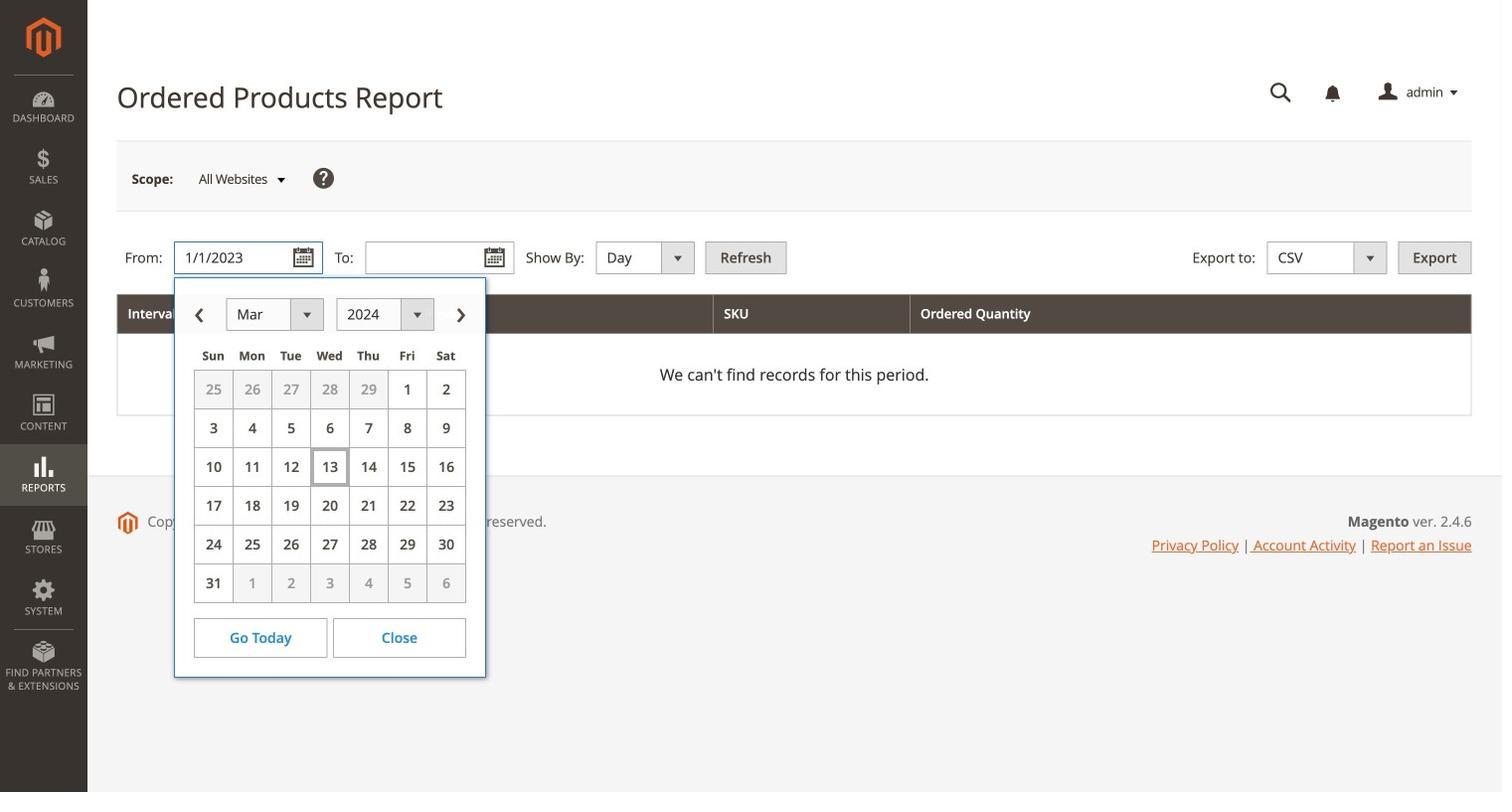 Task type: vqa. For each thing, say whether or not it's contained in the screenshot.
menu
no



Task type: describe. For each thing, give the bounding box(es) containing it.
magento admin panel image
[[26, 17, 61, 58]]



Task type: locate. For each thing, give the bounding box(es) containing it.
None text field
[[174, 242, 323, 275]]

menu bar
[[0, 75, 87, 703]]

None text field
[[1256, 76, 1306, 110], [365, 242, 514, 275], [1256, 76, 1306, 110], [365, 242, 514, 275]]



